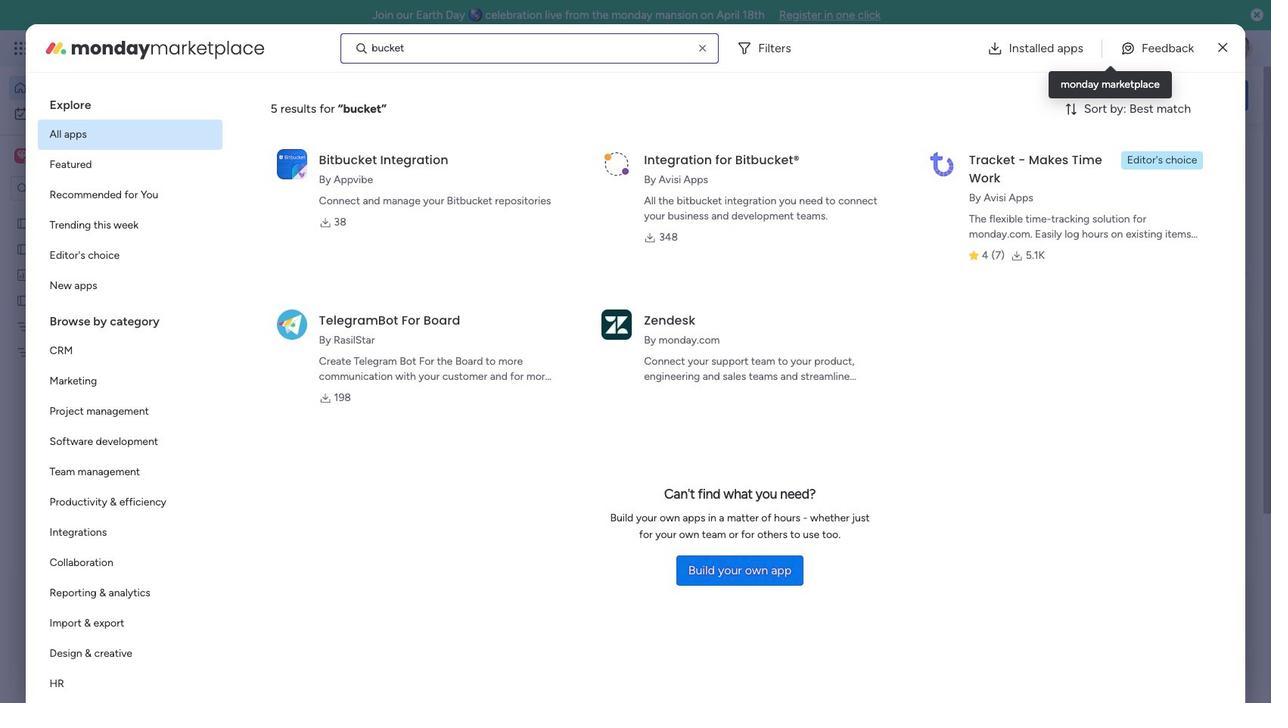Task type: locate. For each thing, give the bounding box(es) containing it.
circle o image down circle o image
[[1044, 250, 1054, 261]]

v2 user feedback image
[[1034, 86, 1045, 103]]

public board image
[[16, 216, 30, 230], [16, 241, 30, 256], [16, 293, 30, 307], [253, 307, 269, 323]]

1 vertical spatial heading
[[38, 301, 222, 336]]

update feed image
[[1036, 41, 1051, 56]]

0 vertical spatial heading
[[38, 85, 222, 120]]

workspace selection element
[[14, 147, 126, 167]]

0 vertical spatial circle o image
[[1044, 211, 1054, 222]]

1 vertical spatial circle o image
[[1044, 250, 1054, 261]]

help center element
[[1022, 655, 1249, 703]]

1 heading from the top
[[38, 85, 222, 120]]

circle o image
[[1044, 211, 1054, 222], [1044, 250, 1054, 261]]

circle o image up circle o image
[[1044, 211, 1054, 222]]

app logo image
[[277, 149, 307, 179], [602, 149, 632, 179], [927, 149, 957, 179], [277, 309, 307, 340], [602, 309, 632, 340]]

public dashboard image
[[16, 267, 30, 282]]

workspace image
[[14, 148, 30, 164], [17, 148, 27, 164]]

heading
[[38, 85, 222, 120], [38, 301, 222, 336]]

2 heading from the top
[[38, 301, 222, 336]]

list box
[[38, 85, 222, 703], [0, 207, 193, 569]]

notifications image
[[1003, 41, 1018, 56]]

select product image
[[14, 41, 29, 56]]

search everything image
[[1140, 41, 1155, 56]]

2 image
[[1047, 31, 1061, 48]]

1 workspace image from the left
[[14, 148, 30, 164]]

help image
[[1173, 41, 1188, 56]]

option
[[9, 76, 184, 100], [9, 101, 184, 126], [38, 120, 222, 150], [38, 150, 222, 180], [38, 180, 222, 210], [0, 209, 193, 212], [38, 210, 222, 241], [38, 241, 222, 271], [38, 271, 222, 301], [38, 336, 222, 366], [38, 366, 222, 397], [38, 397, 222, 427], [38, 427, 222, 457], [38, 457, 222, 487], [38, 487, 222, 518], [38, 518, 222, 548], [38, 548, 222, 578], [38, 578, 222, 609], [38, 609, 222, 639], [38, 639, 222, 669], [38, 669, 222, 699]]

2 workspace image from the left
[[17, 148, 27, 164]]



Task type: vqa. For each thing, say whether or not it's contained in the screenshot.
2 icon
yes



Task type: describe. For each thing, give the bounding box(es) containing it.
quick search results list box
[[234, 172, 985, 558]]

terry turtle image
[[1229, 36, 1253, 61]]

getting started element
[[1022, 582, 1249, 642]]

add to favorites image
[[449, 307, 464, 322]]

component image
[[253, 330, 266, 344]]

v2 bolt switch image
[[1152, 87, 1161, 103]]

dapulse x slim image
[[1219, 39, 1228, 57]]

monday marketplace image
[[1103, 41, 1118, 56]]

2 circle o image from the top
[[1044, 250, 1054, 261]]

dapulse x slim image
[[1226, 140, 1244, 158]]

see plans image
[[251, 40, 265, 57]]

monday marketplace image
[[44, 36, 68, 60]]

circle o image
[[1044, 230, 1054, 242]]

Search in workspace field
[[32, 180, 126, 197]]

1 circle o image from the top
[[1044, 211, 1054, 222]]



